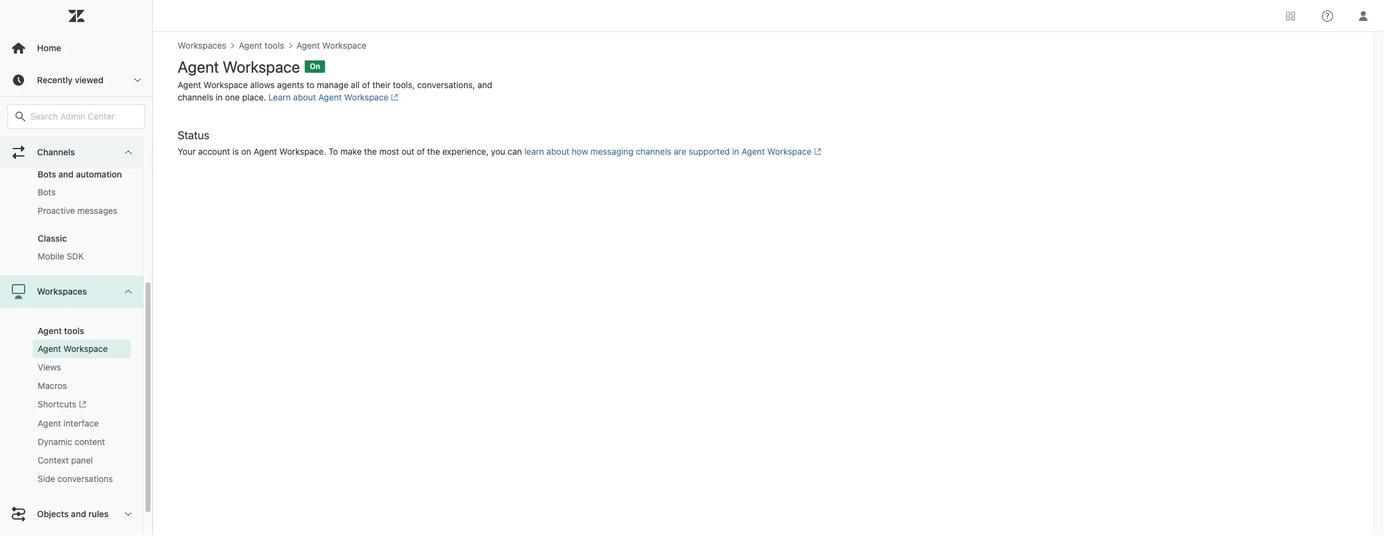 Task type: vqa. For each thing, say whether or not it's contained in the screenshot.
talk
no



Task type: locate. For each thing, give the bounding box(es) containing it.
1 agent from the top
[[38, 326, 62, 336]]

macros element
[[38, 380, 67, 393]]

proactive messages link
[[33, 202, 131, 220]]

agent up dynamic
[[38, 419, 61, 429]]

bots inside 'link'
[[38, 187, 56, 197]]

agent workspace element
[[38, 343, 108, 355]]

1 vertical spatial agent
[[38, 344, 61, 354]]

content
[[75, 437, 105, 448]]

tree item containing email
[[0, 0, 143, 276]]

1 tree item from the top
[[0, 0, 143, 276]]

2 bots from the top
[[38, 187, 56, 197]]

agent interface
[[38, 419, 99, 429]]

and down channels dropdown button
[[58, 169, 74, 180]]

2 vertical spatial agent
[[38, 419, 61, 429]]

workspaces
[[37, 286, 87, 297]]

2 tree item from the top
[[0, 276, 143, 499]]

views element
[[38, 362, 61, 374]]

bots element
[[38, 186, 56, 199]]

tree containing email
[[0, 0, 152, 536]]

bots and automation
[[38, 169, 122, 180]]

2 agent from the top
[[38, 344, 61, 354]]

tree
[[0, 0, 152, 536]]

0 vertical spatial and
[[58, 169, 74, 180]]

side
[[38, 474, 55, 485]]

bots up 'proactive' on the top left
[[38, 187, 56, 197]]

workspaces button
[[0, 276, 143, 308]]

and inside objects and rules dropdown button
[[71, 509, 86, 520]]

agent up views
[[38, 344, 61, 354]]

objects and rules button
[[0, 499, 143, 531]]

dynamic content link
[[33, 433, 131, 452]]

agent interface link
[[33, 415, 131, 433]]

mobile
[[38, 251, 64, 262]]

and
[[58, 169, 74, 180], [71, 509, 86, 520]]

agent left tools
[[38, 326, 62, 336]]

bots up bots element
[[38, 169, 56, 180]]

channels button
[[0, 136, 143, 168]]

viewed
[[75, 75, 104, 85]]

classic element
[[38, 233, 67, 244]]

1 bots from the top
[[38, 169, 56, 180]]

none search field inside primary element
[[1, 104, 151, 129]]

0 vertical spatial bots
[[38, 169, 56, 180]]

interface
[[63, 419, 99, 429]]

objects
[[37, 509, 69, 520]]

agent for agent interface
[[38, 419, 61, 429]]

3 agent from the top
[[38, 419, 61, 429]]

recently viewed
[[37, 75, 104, 85]]

None search field
[[1, 104, 151, 129]]

bots
[[38, 169, 56, 180], [38, 187, 56, 197]]

help image
[[1323, 10, 1334, 21]]

workspaces group
[[0, 308, 143, 499]]

tools
[[64, 326, 84, 336]]

and inside channels group
[[58, 169, 74, 180]]

proactive messages element
[[38, 205, 117, 217]]

0 vertical spatial agent
[[38, 326, 62, 336]]

proactive messages
[[38, 206, 117, 216]]

agent
[[38, 326, 62, 336], [38, 344, 61, 354], [38, 419, 61, 429]]

channels group
[[0, 0, 143, 276]]

recently viewed button
[[0, 64, 152, 96]]

tree item
[[0, 0, 143, 276], [0, 276, 143, 499]]

and for objects
[[71, 509, 86, 520]]

home button
[[0, 32, 152, 64]]

panel
[[71, 456, 93, 466]]

zendesk products image
[[1287, 11, 1295, 20]]

messages
[[77, 206, 117, 216]]

1 vertical spatial and
[[71, 509, 86, 520]]

channels
[[37, 147, 75, 157]]

context
[[38, 456, 69, 466]]

recently
[[37, 75, 73, 85]]

workspace
[[63, 344, 108, 354]]

context panel link
[[33, 452, 131, 470]]

agent tools
[[38, 326, 84, 336]]

1 vertical spatial bots
[[38, 187, 56, 197]]

email link
[[33, 138, 131, 156]]

context panel element
[[38, 455, 93, 467]]

agent interface element
[[38, 418, 99, 430]]

and left "rules"
[[71, 509, 86, 520]]



Task type: describe. For each thing, give the bounding box(es) containing it.
bots and automation element
[[38, 169, 122, 180]]

views link
[[33, 359, 131, 377]]

bots for bots and automation
[[38, 169, 56, 180]]

bots link
[[33, 183, 131, 202]]

tree item containing workspaces
[[0, 276, 143, 499]]

views
[[38, 362, 61, 373]]

and for bots
[[58, 169, 74, 180]]

agent for agent tools
[[38, 326, 62, 336]]

shortcuts
[[38, 399, 76, 410]]

mobile sdk element
[[38, 251, 84, 263]]

proactive
[[38, 206, 75, 216]]

email
[[38, 141, 59, 152]]

shortcuts element
[[38, 399, 86, 412]]

primary element
[[0, 0, 153, 536]]

automation
[[76, 169, 122, 180]]

mobile sdk link
[[33, 247, 131, 266]]

agent workspace link
[[33, 340, 131, 359]]

sdk
[[67, 251, 84, 262]]

rules
[[88, 509, 109, 520]]

dynamic content element
[[38, 437, 105, 449]]

side conversations link
[[33, 470, 131, 489]]

bots for bots
[[38, 187, 56, 197]]

agent for agent workspace
[[38, 344, 61, 354]]

dynamic content
[[38, 437, 105, 448]]

side conversations element
[[38, 474, 113, 486]]

agent tools element
[[38, 326, 84, 336]]

dynamic
[[38, 437, 72, 448]]

shortcuts link
[[33, 396, 131, 415]]

agent workspace
[[38, 344, 108, 354]]

macros link
[[33, 377, 131, 396]]

user menu image
[[1356, 8, 1372, 24]]

conversations
[[57, 474, 113, 485]]

side conversations
[[38, 474, 113, 485]]

objects and rules
[[37, 509, 109, 520]]

mobile sdk
[[38, 251, 84, 262]]

Search Admin Center field
[[30, 111, 137, 122]]

context panel
[[38, 456, 93, 466]]

classic
[[38, 233, 67, 244]]

macros
[[38, 381, 67, 391]]

email element
[[38, 141, 59, 153]]

home
[[37, 43, 61, 53]]



